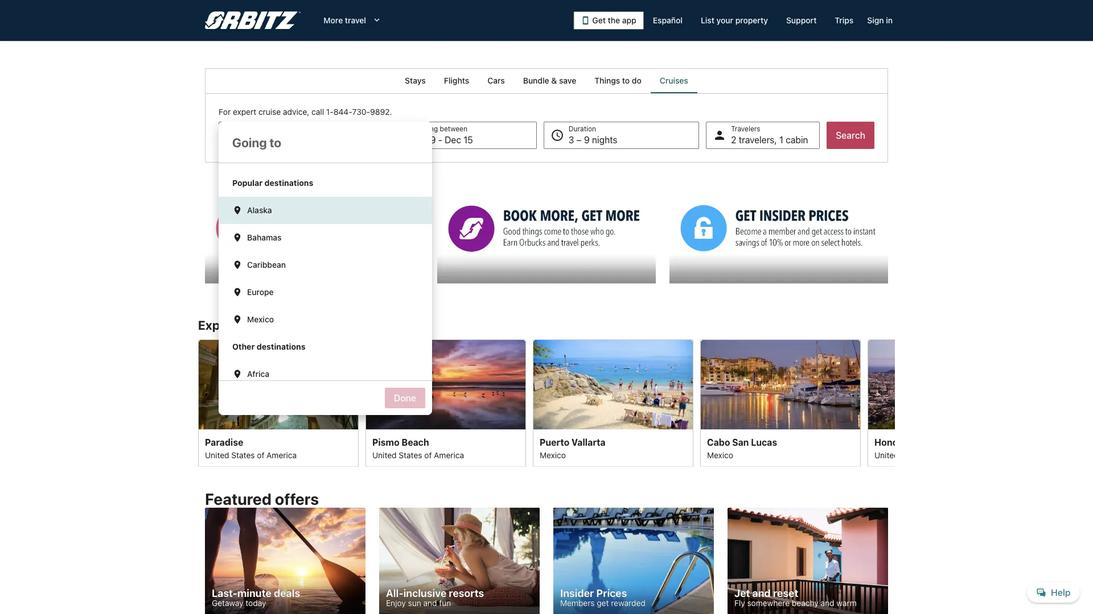 Task type: vqa. For each thing, say whether or not it's contained in the screenshot.
rewarded
yes



Task type: describe. For each thing, give the bounding box(es) containing it.
and inside all-inclusive resorts enjoy sun and fun
[[423, 599, 437, 609]]

trending
[[292, 318, 342, 333]]

destinations for other destinations
[[257, 342, 305, 352]]

travelers,
[[739, 135, 777, 145]]

fun
[[439, 599, 451, 609]]

bundle
[[523, 76, 549, 85]]

all-
[[386, 588, 403, 600]]

pismo beach featuring a sunset, views and tropical scenes image
[[366, 340, 526, 430]]

america for honolulu
[[936, 451, 966, 460]]

flights link
[[435, 68, 478, 93]]

-
[[438, 135, 442, 145]]

puerto vallarta showing a beach, general coastal views and kayaking or canoeing image
[[533, 340, 693, 430]]

1
[[779, 135, 783, 145]]

support
[[786, 16, 817, 25]]

of for paradise
[[257, 451, 264, 460]]

844-
[[333, 107, 352, 117]]

get
[[597, 599, 609, 609]]

pismo beach united states of america
[[372, 437, 464, 460]]

featured offers main content
[[0, 68, 1093, 615]]

america for paradise
[[267, 451, 297, 460]]

&
[[551, 76, 557, 85]]

last-minute deals getaway today
[[212, 588, 300, 609]]

call
[[311, 107, 324, 117]]

paradise united states of america
[[205, 437, 297, 460]]

29
[[425, 135, 436, 145]]

somewhere
[[747, 599, 790, 609]]

list your property link
[[692, 10, 777, 31]]

0 horizontal spatial mexico
[[247, 315, 274, 325]]

3 – 9 nights
[[569, 135, 617, 145]]

honolulu united states of america
[[875, 437, 966, 460]]

stays link
[[396, 68, 435, 93]]

3
[[569, 135, 574, 145]]

featured offers region
[[198, 483, 895, 615]]

prices
[[596, 588, 627, 600]]

español button
[[644, 10, 692, 31]]

today
[[246, 599, 266, 609]]

makiki - lower punchbowl - tantalus showing landscape views, a sunset and a city image
[[868, 340, 1028, 430]]

1-
[[326, 107, 333, 117]]

beach
[[402, 437, 429, 448]]

cars link
[[478, 68, 514, 93]]

vallarta
[[572, 437, 606, 448]]

marina cabo san lucas which includes a marina, a coastal town and night scenes image
[[700, 340, 861, 430]]

insider
[[560, 588, 594, 600]]

honolulu
[[875, 437, 914, 448]]

your
[[717, 16, 733, 25]]

2 horizontal spatial and
[[821, 599, 834, 609]]

all-inclusive resorts enjoy sun and fun
[[386, 588, 484, 609]]

of inside pismo beach united states of america
[[424, 451, 432, 460]]

popular destinations
[[232, 178, 313, 188]]

things to do
[[595, 76, 642, 85]]

san
[[732, 437, 749, 448]]

search
[[836, 130, 865, 141]]

states for paradise
[[231, 451, 255, 460]]

sign in button
[[863, 10, 897, 31]]

in inside sign in 'dropdown button'
[[886, 16, 893, 25]]

list
[[701, 16, 714, 25]]

1 vertical spatial destinations
[[344, 318, 417, 333]]

offers
[[275, 490, 319, 509]]

get the app
[[592, 16, 636, 25]]

minute
[[237, 588, 271, 600]]

resorts
[[449, 588, 484, 600]]

opens in a new window image
[[204, 190, 215, 201]]

small image for caribbean
[[232, 260, 243, 270]]

sun
[[408, 599, 421, 609]]

getaway
[[212, 599, 243, 609]]

featured
[[205, 490, 272, 509]]

mexico inside cabo san lucas mexico
[[707, 451, 733, 460]]

cars
[[487, 76, 505, 85]]

america inside pismo beach united states of america
[[434, 451, 464, 460]]

do
[[632, 76, 642, 85]]

states for honolulu
[[901, 451, 924, 460]]

united inside pismo beach united states of america
[[372, 451, 397, 460]]

2 travelers, 1 cabin
[[731, 135, 808, 145]]

las vegas featuring interior views image
[[198, 340, 359, 430]]

travel
[[345, 16, 366, 25]]

orbitz logo image
[[205, 11, 301, 30]]

support link
[[777, 10, 826, 31]]

property
[[735, 16, 768, 25]]

dec
[[445, 135, 461, 145]]

things
[[595, 76, 620, 85]]

paradise
[[205, 437, 243, 448]]

search button
[[827, 122, 875, 149]]



Task type: locate. For each thing, give the bounding box(es) containing it.
small image for mexico
[[232, 315, 243, 325]]

flights
[[444, 76, 469, 85]]

to
[[622, 76, 630, 85]]

and left warm
[[821, 599, 834, 609]]

in right sign
[[886, 16, 893, 25]]

2 horizontal spatial america
[[936, 451, 966, 460]]

pismo
[[372, 437, 400, 448]]

bundle & save
[[523, 76, 576, 85]]

america inside paradise united states of america
[[267, 451, 297, 460]]

united inside paradise united states of america
[[205, 451, 229, 460]]

3 united from the left
[[875, 451, 899, 460]]

0 horizontal spatial states
[[231, 451, 255, 460]]

opens in a new window image
[[437, 190, 447, 201]]

1 horizontal spatial and
[[752, 588, 771, 600]]

last-
[[212, 588, 237, 600]]

2 america from the left
[[434, 451, 464, 460]]

stays
[[245, 318, 276, 333]]

jet
[[734, 588, 750, 600]]

states inside paradise united states of america
[[231, 451, 255, 460]]

3 states from the left
[[901, 451, 924, 460]]

–
[[577, 135, 582, 145]]

2 horizontal spatial united
[[875, 451, 899, 460]]

small image left bahamas
[[232, 233, 243, 243]]

inclusive
[[403, 588, 446, 600]]

tab list containing stays
[[205, 68, 888, 93]]

destinations
[[265, 178, 313, 188], [344, 318, 417, 333], [257, 342, 305, 352]]

explore stays in trending destinations
[[198, 318, 417, 333]]

caribbean
[[247, 260, 286, 270]]

united down pismo
[[372, 451, 397, 460]]

fly
[[734, 599, 745, 609]]

united inside "honolulu united states of america"
[[875, 451, 899, 460]]

destinations for popular destinations
[[265, 178, 313, 188]]

tab list inside 'featured offers' main content
[[205, 68, 888, 93]]

mexico inside puerto vallarta mexico
[[540, 451, 566, 460]]

1 horizontal spatial united
[[372, 451, 397, 460]]

0 vertical spatial in
[[886, 16, 893, 25]]

1 vertical spatial in
[[279, 318, 289, 333]]

nov
[[406, 135, 423, 145]]

2 horizontal spatial of
[[927, 451, 934, 460]]

small image left europe
[[232, 288, 243, 298]]

stays
[[405, 76, 426, 85]]

small image
[[232, 206, 243, 216], [232, 315, 243, 325]]

advice,
[[283, 107, 309, 117]]

1 horizontal spatial of
[[424, 451, 432, 460]]

2 horizontal spatial states
[[901, 451, 924, 460]]

download the app button image
[[581, 16, 590, 25]]

0 horizontal spatial united
[[205, 451, 229, 460]]

2 vertical spatial destinations
[[257, 342, 305, 352]]

Going to text field
[[219, 122, 432, 163]]

states inside pismo beach united states of america
[[399, 451, 422, 460]]

mexico down puerto
[[540, 451, 566, 460]]

more travel button
[[315, 10, 391, 31]]

nov 29 - dec 15
[[406, 135, 473, 145]]

tab list
[[205, 68, 888, 93]]

get the app link
[[574, 11, 644, 30]]

0 horizontal spatial of
[[257, 451, 264, 460]]

and
[[752, 588, 771, 600], [423, 599, 437, 609], [821, 599, 834, 609]]

explore
[[198, 318, 242, 333]]

2 of from the left
[[424, 451, 432, 460]]

warm
[[837, 599, 857, 609]]

1 horizontal spatial states
[[399, 451, 422, 460]]

states inside "honolulu united states of america"
[[901, 451, 924, 460]]

rewarded
[[611, 599, 646, 609]]

save
[[559, 76, 576, 85]]

states down beach
[[399, 451, 422, 460]]

insider prices members get rewarded
[[560, 588, 646, 609]]

united
[[205, 451, 229, 460], [372, 451, 397, 460], [875, 451, 899, 460]]

lucas
[[751, 437, 777, 448]]

9
[[584, 135, 590, 145]]

bahamas
[[247, 233, 282, 243]]

1 horizontal spatial in
[[886, 16, 893, 25]]

small image left "stays"
[[232, 315, 243, 325]]

small image for bahamas
[[232, 233, 243, 243]]

small image for alaska
[[232, 206, 243, 216]]

2 small image from the top
[[232, 260, 243, 270]]

1 vertical spatial small image
[[232, 315, 243, 325]]

mexico down europe
[[247, 315, 274, 325]]

0 horizontal spatial and
[[423, 599, 437, 609]]

featured offers
[[205, 490, 319, 509]]

united down honolulu
[[875, 451, 899, 460]]

and right jet
[[752, 588, 771, 600]]

2 horizontal spatial mexico
[[707, 451, 733, 460]]

cabo san lucas mexico
[[707, 437, 777, 460]]

1 small image from the top
[[232, 206, 243, 216]]

alaska
[[247, 206, 272, 215]]

states down honolulu
[[901, 451, 924, 460]]

america inside "honolulu united states of america"
[[936, 451, 966, 460]]

1 united from the left
[[205, 451, 229, 460]]

trips
[[835, 16, 854, 25]]

sign
[[867, 16, 884, 25]]

of for honolulu
[[927, 451, 934, 460]]

more
[[324, 16, 343, 25]]

2 united from the left
[[372, 451, 397, 460]]

0 horizontal spatial in
[[279, 318, 289, 333]]

3 – 9 nights button
[[544, 122, 699, 149]]

2 small image from the top
[[232, 315, 243, 325]]

sign in
[[867, 16, 893, 25]]

get
[[592, 16, 606, 25]]

730-
[[352, 107, 370, 117]]

small image left caribbean
[[232, 260, 243, 270]]

the
[[608, 16, 620, 25]]

deals
[[274, 588, 300, 600]]

app
[[622, 16, 636, 25]]

in right "stays"
[[279, 318, 289, 333]]

united for paradise
[[205, 451, 229, 460]]

3 of from the left
[[927, 451, 934, 460]]

jet and reset fly somewhere beachy and warm
[[734, 588, 857, 609]]

small image for europe
[[232, 288, 243, 298]]

puerto
[[540, 437, 569, 448]]

4 small image from the top
[[232, 370, 243, 380]]

other
[[232, 342, 255, 352]]

bundle & save link
[[514, 68, 585, 93]]

cruises link
[[651, 68, 697, 93]]

1 of from the left
[[257, 451, 264, 460]]

of
[[257, 451, 264, 460], [424, 451, 432, 460], [927, 451, 934, 460]]

of inside paradise united states of america
[[257, 451, 264, 460]]

europe
[[247, 288, 274, 297]]

more travel
[[324, 16, 366, 25]]

enjoy
[[386, 599, 406, 609]]

1 horizontal spatial america
[[434, 451, 464, 460]]

popular
[[232, 178, 263, 188]]

show next card image
[[888, 397, 902, 410]]

america
[[267, 451, 297, 460], [434, 451, 464, 460], [936, 451, 966, 460]]

small image left africa
[[232, 370, 243, 380]]

africa
[[247, 370, 269, 379]]

united for honolulu
[[875, 451, 899, 460]]

0 vertical spatial destinations
[[265, 178, 313, 188]]

states down 'paradise'
[[231, 451, 255, 460]]

1 states from the left
[[231, 451, 255, 460]]

cabin
[[786, 135, 808, 145]]

3 america from the left
[[936, 451, 966, 460]]

small image for africa
[[232, 370, 243, 380]]

3 small image from the top
[[232, 288, 243, 298]]

cruise
[[258, 107, 281, 117]]

15
[[464, 135, 473, 145]]

small image left alaska
[[232, 206, 243, 216]]

and left fun
[[423, 599, 437, 609]]

expert
[[233, 107, 256, 117]]

show previous card image
[[191, 397, 205, 410]]

1 small image from the top
[[232, 233, 243, 243]]

mexico
[[247, 315, 274, 325], [540, 451, 566, 460], [707, 451, 733, 460]]

2 states from the left
[[399, 451, 422, 460]]

members
[[560, 599, 595, 609]]

0 horizontal spatial america
[[267, 451, 297, 460]]

cruises
[[660, 76, 688, 85]]

nights
[[592, 135, 617, 145]]

beachy
[[792, 599, 819, 609]]

in inside 'featured offers' main content
[[279, 318, 289, 333]]

for expert cruise advice, call 1-844-730-9892.
[[219, 107, 392, 117]]

0 vertical spatial small image
[[232, 206, 243, 216]]

puerto vallarta mexico
[[540, 437, 606, 460]]

small image
[[232, 233, 243, 243], [232, 260, 243, 270], [232, 288, 243, 298], [232, 370, 243, 380]]

states
[[231, 451, 255, 460], [399, 451, 422, 460], [901, 451, 924, 460]]

1 horizontal spatial mexico
[[540, 451, 566, 460]]

9892.
[[370, 107, 392, 117]]

of inside "honolulu united states of america"
[[927, 451, 934, 460]]

for
[[219, 107, 231, 117]]

1 america from the left
[[267, 451, 297, 460]]

mexico down cabo at the bottom of the page
[[707, 451, 733, 460]]

united down 'paradise'
[[205, 451, 229, 460]]

nov 29 - dec 15 button
[[381, 122, 537, 149]]



